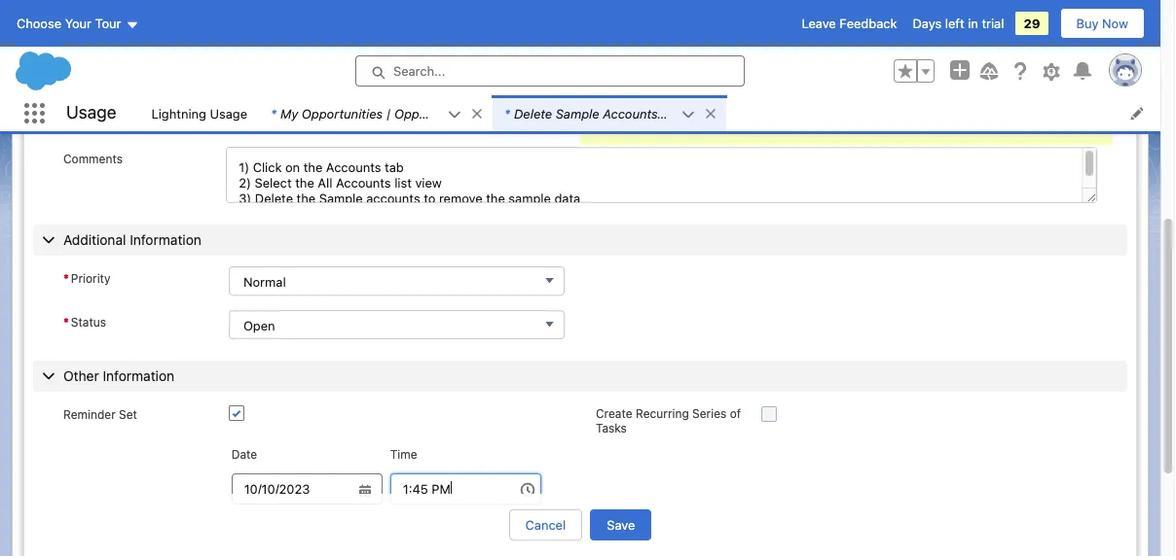 Task type: vqa. For each thing, say whether or not it's contained in the screenshot.
the Global to the bottom
no



Task type: locate. For each thing, give the bounding box(es) containing it.
1 horizontal spatial text default image
[[540, 50, 554, 63]]

1 vertical spatial information
[[103, 368, 174, 384]]

leave feedback
[[802, 16, 897, 31]]

text default image
[[540, 50, 554, 63], [260, 53, 274, 66]]

usage up 'comments'
[[66, 102, 116, 123]]

set
[[119, 408, 137, 422]]

buy
[[1076, 16, 1099, 31]]

group down days
[[894, 59, 935, 83]]

usage
[[66, 102, 116, 123], [210, 106, 247, 121]]

list containing lightning usage
[[140, 95, 1161, 131]]

1 horizontal spatial opportunities
[[394, 106, 476, 121]]

in
[[968, 16, 978, 31]]

2 text default image from the left
[[704, 107, 718, 121]]

* left priority
[[63, 271, 69, 286]]

1 horizontal spatial text default image
[[704, 107, 718, 121]]

opportunities
[[302, 106, 383, 121], [394, 106, 476, 121]]

group
[[761, 0, 986, 3], [894, 59, 935, 83]]

information right additional on the top of the page
[[130, 231, 201, 248]]

other
[[63, 368, 99, 384]]

text default image right contacts 'icon'
[[260, 53, 274, 66]]

information
[[130, 231, 201, 248], [103, 368, 174, 384]]

1 text default image from the left
[[470, 107, 484, 121]]

1 vertical spatial group
[[894, 59, 935, 83]]

0 horizontal spatial opportunities
[[302, 106, 383, 121]]

|
[[386, 106, 391, 121]]

days
[[913, 16, 942, 31]]

open
[[243, 318, 275, 334]]

0 vertical spatial information
[[130, 231, 201, 248]]

other information button
[[33, 361, 1127, 392]]

information inside the additional information dropdown button
[[130, 231, 201, 248]]

my
[[280, 106, 298, 121]]

text default image
[[470, 107, 484, 121], [704, 107, 718, 121]]

0 horizontal spatial text default image
[[470, 107, 484, 121]]

text default image for * list item
[[704, 107, 718, 121]]

search... button
[[355, 55, 745, 87]]

text default image inside list item
[[470, 107, 484, 121]]

information up set
[[103, 368, 174, 384]]

left
[[945, 16, 965, 31]]

* link
[[493, 95, 682, 131]]

create
[[596, 407, 632, 421]]

None text field
[[761, 0, 986, 3]]

* down search... 'button'
[[504, 106, 510, 121]]

trial
[[982, 16, 1004, 31]]

list item
[[259, 95, 493, 131]]

* my opportunities | opportunities
[[271, 106, 476, 121]]

opportunities down search...
[[394, 106, 476, 121]]

lightning usage
[[151, 106, 247, 121]]

None checkbox
[[761, 407, 777, 422]]

opportunities left |
[[302, 106, 383, 121]]

lightning usage link
[[140, 95, 259, 131]]

usage right lightning
[[210, 106, 247, 121]]

Comments text field
[[226, 147, 1097, 203]]

1 opportunities from the left
[[302, 106, 383, 121]]

leave feedback link
[[802, 16, 897, 31]]

additional
[[63, 231, 126, 248]]

save
[[607, 518, 635, 534]]

text default image inside * list item
[[704, 107, 718, 121]]

leave
[[802, 16, 836, 31]]

* left 'my'
[[271, 106, 276, 121]]

lightning
[[151, 106, 206, 121]]

tour
[[95, 16, 121, 31]]

additional information
[[63, 231, 201, 248]]

information for additional information
[[130, 231, 201, 248]]

0 vertical spatial group
[[761, 0, 986, 3]]

information inside other information dropdown button
[[103, 368, 174, 384]]

related
[[596, 77, 637, 92]]

list item containing *
[[259, 95, 493, 131]]

text default image up the comments text box
[[704, 107, 718, 121]]

text default image down search... 'button'
[[470, 107, 484, 121]]

choose
[[17, 16, 61, 31]]

status
[[71, 315, 106, 330]]

*
[[271, 106, 276, 121], [504, 106, 510, 121], [63, 271, 69, 286], [63, 315, 69, 330]]

recurring
[[636, 407, 689, 421]]

date
[[231, 448, 257, 463]]

name
[[63, 46, 95, 61]]

list
[[140, 95, 1161, 131]]

text default image up * link
[[540, 50, 554, 63]]

normal button
[[229, 267, 565, 296]]

group up feedback
[[761, 0, 986, 3]]

reminder set
[[63, 408, 137, 422]]



Task type: describe. For each thing, give the bounding box(es) containing it.
search...
[[393, 63, 445, 79]]

buy now button
[[1060, 8, 1145, 39]]

date group
[[231, 437, 382, 506]]

priority
[[71, 271, 110, 286]]

now
[[1102, 16, 1128, 31]]

tasks
[[596, 421, 627, 436]]

reminder
[[63, 408, 116, 422]]

of
[[730, 407, 741, 421]]

1 horizontal spatial usage
[[210, 106, 247, 121]]

to
[[641, 77, 654, 92]]

0 horizontal spatial text default image
[[260, 53, 274, 66]]

contacts image
[[233, 45, 256, 69]]

choose your tour
[[17, 16, 121, 31]]

buy now
[[1076, 16, 1128, 31]]

save button
[[590, 510, 652, 541]]

additional information button
[[33, 225, 1127, 256]]

text default image for list item on the top left of page containing *
[[470, 107, 484, 121]]

0 horizontal spatial usage
[[66, 102, 116, 123]]

cancel
[[525, 518, 566, 534]]

series
[[692, 407, 727, 421]]

* left status
[[63, 315, 69, 330]]

2 opportunities from the left
[[394, 106, 476, 121]]

time
[[390, 448, 417, 463]]

open button
[[229, 310, 565, 340]]

* inside list item
[[271, 106, 276, 121]]

choose your tour button
[[16, 8, 140, 39]]

cancel button
[[509, 510, 582, 541]]

comments
[[63, 152, 123, 166]]

related to
[[596, 77, 654, 92]]

other information
[[63, 368, 174, 384]]

your
[[65, 16, 92, 31]]

normal
[[243, 274, 286, 290]]

information for other information
[[103, 368, 174, 384]]

feedback
[[840, 16, 897, 31]]

Date text field
[[231, 474, 382, 506]]

29
[[1024, 16, 1040, 31]]

* inside list item
[[504, 106, 510, 121]]

days left in trial
[[913, 16, 1004, 31]]

* list item
[[493, 95, 726, 131]]

create recurring series of tasks
[[596, 407, 741, 436]]



